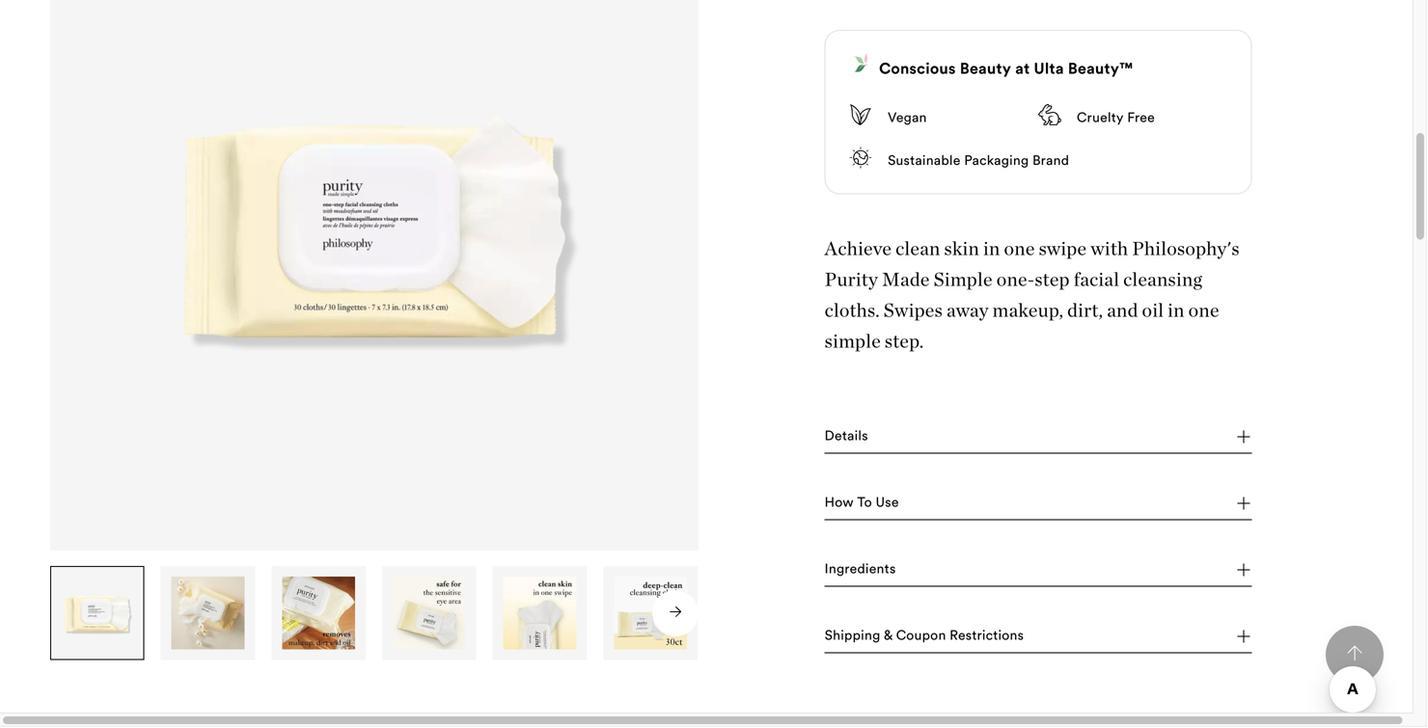 Task type: vqa. For each thing, say whether or not it's contained in the screenshot.
cleansing
yes



Task type: describe. For each thing, give the bounding box(es) containing it.
in inside convenient, disposable cleansing cloths - perfect to take in your gym bag, purse, or travel bag designed to swipe away dirt, makeup and oil with no need to rinse
[[1224, 528, 1235, 545]]

cloths for bag
[[1078, 528, 1116, 545]]

facial
[[1074, 268, 1119, 291]]

swipes
[[884, 299, 943, 322]]

dirt, inside convenient, disposable cleansing cloths - perfect to take in your gym bag, purse, or travel bag designed to swipe away dirt, makeup and oil with no need to rinse
[[1019, 567, 1046, 584]]

shipping
[[825, 627, 880, 644]]

sensitive
[[1136, 625, 1191, 642]]

santalum
[[825, 657, 884, 674]]

dirt, inside gently wipe cloth on skin to remove dirt, oil and makeup. avoid direct contact with eyes.
[[1055, 552, 1081, 569]]

philosophy purity made simple one-step facial cleansing cloths #4 image
[[393, 577, 466, 650]]

and inside oversized, ultra-soft cloths are safe for the sensitive eye area and suitable for all skin types
[[863, 644, 887, 661]]

swipe inside achieve clean skin in one swipe with philosophy's purity made simple one-step facial cleansing cloths. swipes away makeup, dirt, and oil in one simple step.
[[1039, 237, 1087, 260]]

the
[[1112, 625, 1133, 642]]

1 vertical spatial in
[[1168, 299, 1185, 322]]

free
[[1127, 108, 1155, 126]]

cruelty
[[1077, 108, 1124, 126]]

all
[[965, 644, 980, 661]]

nigrum
[[999, 676, 1046, 693]]

made
[[882, 268, 930, 291]]

types
[[1012, 644, 1047, 661]]

with inside achieve clean skin in one swipe with philosophy's purity made simple one-step facial cleansing cloths. swipes away makeup, dirt, and oil in one simple step.
[[1091, 237, 1128, 260]]

beauty
[[960, 58, 1011, 78]]

oil, down "alba"
[[1022, 657, 1044, 674]]

take
[[1193, 528, 1220, 545]]

aniba
[[1166, 676, 1202, 693]]

away inside achieve clean skin in one swipe with philosophy's purity made simple one-step facial cleansing cloths. swipes away makeup, dirt, and oil in one simple step.
[[947, 299, 989, 322]]

0 vertical spatial in
[[983, 237, 1000, 260]]

are
[[1038, 625, 1058, 642]]

clean
[[896, 237, 940, 260]]

ulta
[[1034, 58, 1064, 78]]

makeup
[[1049, 567, 1099, 584]]

perfect
[[1127, 528, 1173, 545]]

bag,
[[926, 547, 953, 565]]

oil, down (clary)
[[1140, 676, 1162, 693]]

achieve
[[825, 237, 892, 260]]

cleansing inside achieve clean skin in one swipe with philosophy's purity made simple one-step facial cleansing cloths. swipes away makeup, dirt, and oil in one simple step.
[[1123, 268, 1202, 291]]

carota
[[1070, 715, 1113, 728]]

conscious
[[879, 58, 956, 78]]

product images carousel region
[[50, 0, 699, 662]]

philosophy's
[[1132, 237, 1240, 260]]

how to use
[[825, 494, 899, 511]]

gently wipe cloth on skin to remove dirt, oil and makeup. avoid direct contact with eyes.
[[825, 552, 1224, 588]]

skin inside oversized, ultra-soft cloths are safe for the sensitive eye area and suitable for all skin types
[[983, 644, 1008, 661]]

sativa
[[1116, 715, 1155, 728]]

achieve clean skin in one swipe with philosophy's purity made simple one-step facial cleansing cloths. swipes away makeup, dirt, and oil in one simple step.
[[825, 237, 1240, 353]]

contact
[[865, 571, 913, 588]]

sclarea
[[1089, 657, 1135, 674]]

philosophy purity made simple one-step facial cleansing cloths #5 image
[[503, 577, 576, 650]]

away inside convenient, disposable cleansing cloths - perfect to take in your gym bag, purse, or travel bag designed to swipe away dirt, makeup and oil with no need to rinse
[[983, 567, 1016, 584]]

wipe
[[870, 552, 901, 569]]

need
[[1199, 567, 1230, 584]]

to down the bag, on the bottom right of the page
[[926, 567, 939, 584]]

oil inside gently wipe cloth on skin to remove dirt, oil and makeup. avoid direct contact with eyes.
[[1085, 552, 1100, 569]]

butylene
[[939, 618, 994, 636]]

step.
[[885, 330, 924, 353]]

0 vertical spatial wood
[[980, 695, 1017, 713]]

at
[[1015, 58, 1030, 78]]

to right need
[[1234, 567, 1247, 584]]

with inside gently wipe cloth on skin to remove dirt, oil and makeup. avoid direct contact with eyes.
[[917, 571, 944, 588]]

(meadowfoam)
[[1041, 637, 1137, 655]]

rosa
[[1211, 657, 1241, 674]]

conscious beauty at ulta beauty™
[[879, 58, 1133, 78]]

balsamifera
[[1094, 695, 1167, 713]]

oversized, ultra-soft cloths are safe for the sensitive eye area and suitable for all skin types
[[863, 625, 1247, 661]]

3 / 9 group
[[271, 566, 367, 661]]

brand
[[1033, 151, 1069, 169]]

5 / 9 group
[[493, 566, 588, 661]]

your
[[863, 547, 891, 565]]

oil inside convenient, disposable cleansing cloths - perfect to take in your gym bag, purse, or travel bag designed to swipe away dirt, makeup and oil with no need to rinse
[[1130, 567, 1145, 584]]

seed
[[1140, 637, 1172, 655]]

bag
[[1056, 547, 1079, 565]]

avoid
[[1188, 552, 1224, 569]]

or
[[1000, 547, 1013, 565]]

1 / 9 group
[[50, 566, 145, 661]]

rinse
[[863, 586, 894, 603]]

oil, up (rosewood)
[[936, 676, 959, 693]]

on
[[940, 552, 956, 569]]

oil, left daucus
[[994, 715, 1016, 728]]

benefits
[[825, 495, 877, 513]]

to left take
[[1176, 528, 1189, 545]]

salvia
[[1048, 657, 1085, 674]]

cloths for skin
[[996, 625, 1034, 642]]

skin inside achieve clean skin in one swipe with philosophy's purity made simple one-step facial cleansing cloths. swipes away makeup, dirt, and oil in one simple step.
[[944, 237, 979, 260]]

aqua/water/eau, butylene glycol, sodium citrate, gluconolactone, limnanthes alba (meadowfoam) seed oil, santalum album (sandalwood) oil, salvia sclarea (clary) oil, rosa centifolia flower oil, piper nigrum (pepper) fruit oil, aniba rosaeodora (rosewood) wood oil, amyris balsamifera bark oil, bulnesia sarmientoi wood oil, daucus carota sativa (carrot)
[[825, 618, 1250, 728]]

limnanthes
[[932, 637, 1005, 655]]

beauty™
[[1068, 58, 1133, 78]]

soft
[[968, 625, 992, 642]]

makeup,
[[992, 299, 1064, 322]]

album
[[887, 657, 929, 674]]

&
[[883, 627, 893, 644]]

and inside achieve clean skin in one swipe with philosophy's purity made simple one-step facial cleansing cloths. swipes away makeup, dirt, and oil in one simple step.
[[1107, 299, 1138, 322]]

daucus
[[1020, 715, 1066, 728]]

glycol,
[[998, 618, 1042, 636]]

to
[[857, 494, 872, 511]]

no
[[1180, 567, 1196, 584]]

remove
[[1005, 552, 1051, 569]]

bulnesia
[[825, 715, 877, 728]]

how
[[825, 494, 854, 511]]

0 vertical spatial one
[[1004, 237, 1035, 260]]



Task type: locate. For each thing, give the bounding box(es) containing it.
to inside gently wipe cloth on skin to remove dirt, oil and makeup. avoid direct contact with eyes.
[[988, 552, 1001, 569]]

sustainable
[[888, 151, 961, 169]]

-
[[1119, 528, 1123, 545]]

purse,
[[957, 547, 996, 565]]

one down philosophy's
[[1188, 299, 1219, 322]]

use
[[876, 494, 899, 511]]

with up "facial"
[[1091, 237, 1128, 260]]

and inside gently wipe cloth on skin to remove dirt, oil and makeup. avoid direct contact with eyes.
[[1104, 552, 1127, 569]]

(pepper)
[[1050, 676, 1103, 693]]

for down "ultra-"
[[944, 644, 961, 661]]

away down or
[[983, 567, 1016, 584]]

0 vertical spatial cleansing
[[1123, 268, 1202, 291]]

wood down the piper in the bottom of the page
[[980, 695, 1017, 713]]

restrictions
[[950, 627, 1024, 644]]

rosaeodora
[[825, 695, 899, 713]]

with down the cloth on the right bottom of page
[[917, 571, 944, 588]]

0 horizontal spatial cloths
[[996, 625, 1034, 642]]

fruit
[[1107, 676, 1136, 693]]

next slide image
[[670, 606, 681, 618]]

cloths inside convenient, disposable cleansing cloths - perfect to take in your gym bag, purse, or travel bag designed to swipe away dirt, makeup and oil with no need to rinse
[[1078, 528, 1116, 545]]

1 vertical spatial away
[[983, 567, 1016, 584]]

swipe down purse,
[[943, 567, 979, 584]]

direct
[[825, 571, 862, 588]]

aqua/water/eau,
[[825, 618, 936, 636]]

skin up simple
[[944, 237, 979, 260]]

oil down philosophy's
[[1142, 299, 1164, 322]]

eyes.
[[948, 571, 980, 588]]

oil
[[1142, 299, 1164, 322], [1085, 552, 1100, 569], [1130, 567, 1145, 584]]

0 horizontal spatial with
[[917, 571, 944, 588]]

4 / 9 group
[[382, 566, 477, 661]]

skin up eyes.
[[959, 552, 984, 569]]

1 horizontal spatial with
[[1091, 237, 1128, 260]]

1 horizontal spatial in
[[1168, 299, 1185, 322]]

for left the
[[1091, 625, 1108, 642]]

(clary)
[[1139, 657, 1181, 674]]

dirt, right travel
[[1055, 552, 1081, 569]]

1 vertical spatial swipe
[[943, 567, 979, 584]]

suitable
[[890, 644, 940, 661]]

sarmientoi
[[881, 715, 949, 728]]

and inside convenient, disposable cleansing cloths - perfect to take in your gym bag, purse, or travel bag designed to swipe away dirt, makeup and oil with no need to rinse
[[1103, 567, 1126, 584]]

1 vertical spatial for
[[944, 644, 961, 661]]

in right take
[[1224, 528, 1235, 545]]

ingredients
[[825, 560, 896, 578]]

away
[[947, 299, 989, 322], [983, 567, 1016, 584]]

one-
[[996, 268, 1035, 291]]

cleansing up travel
[[1014, 528, 1074, 545]]

coupon
[[896, 627, 946, 644]]

philosophy purity made simple one-step facial cleansing cloths #1 image
[[50, 0, 699, 551], [61, 577, 134, 650]]

dirt, down travel
[[1019, 567, 1046, 584]]

cloth
[[904, 552, 936, 569]]

0 vertical spatial philosophy purity made simple one-step facial cleansing cloths #1 image
[[50, 0, 699, 551]]

1 vertical spatial cleansing
[[1014, 528, 1074, 545]]

cleansing inside convenient, disposable cleansing cloths - perfect to take in your gym bag, purse, or travel bag designed to swipe away dirt, makeup and oil with no need to rinse
[[1014, 528, 1074, 545]]

gym
[[895, 547, 922, 565]]

6 / 9 group
[[603, 566, 699, 661]]

1 horizontal spatial cleansing
[[1123, 268, 1202, 291]]

swipe inside convenient, disposable cleansing cloths - perfect to take in your gym bag, purse, or travel bag designed to swipe away dirt, makeup and oil with no need to rinse
[[943, 567, 979, 584]]

simple
[[934, 268, 993, 291]]

for
[[1091, 625, 1108, 642], [944, 644, 961, 661]]

2 vertical spatial in
[[1224, 528, 1235, 545]]

gluconolactone,
[[825, 637, 929, 655]]

step
[[1035, 268, 1070, 291]]

details
[[825, 427, 868, 444]]

0 vertical spatial skin
[[944, 237, 979, 260]]

citrate,
[[1097, 618, 1145, 636]]

cleansing
[[1123, 268, 1202, 291], [1014, 528, 1074, 545]]

0 vertical spatial swipe
[[1039, 237, 1087, 260]]

1 vertical spatial philosophy purity made simple one-step facial cleansing cloths #1 image
[[61, 577, 134, 650]]

cloths up types
[[996, 625, 1034, 642]]

2 horizontal spatial with
[[1149, 567, 1176, 584]]

1 horizontal spatial swipe
[[1039, 237, 1087, 260]]

0 vertical spatial cloths
[[1078, 528, 1116, 545]]

to down disposable
[[988, 552, 1001, 569]]

sustainable packaging brand
[[888, 151, 1069, 169]]

0 horizontal spatial one
[[1004, 237, 1035, 260]]

0 horizontal spatial in
[[983, 237, 1000, 260]]

alba
[[1009, 637, 1038, 655]]

cloths inside oversized, ultra-soft cloths are safe for the sensitive eye area and suitable for all skin types
[[996, 625, 1034, 642]]

to
[[1176, 528, 1189, 545], [988, 552, 1001, 569], [926, 567, 939, 584], [1234, 567, 1247, 584]]

philosophy purity made simple one-step facial cleansing cloths #3 image
[[282, 577, 355, 650]]

1 vertical spatial skin
[[959, 552, 984, 569]]

1 horizontal spatial for
[[1091, 625, 1108, 642]]

dirt, down "facial"
[[1067, 299, 1103, 322]]

oil,
[[1175, 637, 1198, 655], [1022, 657, 1044, 674], [1185, 657, 1207, 674], [936, 676, 959, 693], [1140, 676, 1162, 693], [1021, 695, 1043, 713], [1203, 695, 1225, 713], [994, 715, 1016, 728]]

makeup.
[[1131, 552, 1184, 569]]

1 horizontal spatial cloths
[[1078, 528, 1116, 545]]

in down philosophy's
[[1168, 299, 1185, 322]]

cleansing down philosophy's
[[1123, 268, 1202, 291]]

oil right bag
[[1085, 552, 1100, 569]]

0 horizontal spatial for
[[944, 644, 961, 661]]

back to top image
[[1347, 646, 1362, 661]]

0 horizontal spatial swipe
[[943, 567, 979, 584]]

disposable
[[943, 528, 1011, 545]]

gently
[[825, 552, 867, 569]]

eye
[[1194, 625, 1217, 642]]

(rosewood)
[[902, 695, 976, 713]]

flower
[[890, 676, 933, 693]]

swipe
[[1039, 237, 1087, 260], [943, 567, 979, 584]]

in up the one-
[[983, 237, 1000, 260]]

cloths
[[1078, 528, 1116, 545], [996, 625, 1034, 642]]

0 horizontal spatial cleansing
[[1014, 528, 1074, 545]]

1 horizontal spatial one
[[1188, 299, 1219, 322]]

philosophy purity made simple one-step facial cleansing cloths #2 image
[[171, 577, 244, 650]]

philosophy purity made simple one-step facial cleansing cloths #6 image
[[614, 577, 687, 650]]

2 vertical spatial skin
[[983, 644, 1008, 661]]

away down simple
[[947, 299, 989, 322]]

oil, up daucus
[[1021, 695, 1043, 713]]

skin inside gently wipe cloth on skin to remove dirt, oil and makeup. avoid direct contact with eyes.
[[959, 552, 984, 569]]

with left no on the bottom right of page
[[1149, 567, 1176, 584]]

1 vertical spatial wood
[[952, 715, 990, 728]]

2 horizontal spatial in
[[1224, 528, 1235, 545]]

bark
[[1171, 695, 1199, 713]]

in
[[983, 237, 1000, 260], [1168, 299, 1185, 322], [1224, 528, 1235, 545]]

convenient, disposable cleansing cloths - perfect to take in your gym bag, purse, or travel bag designed to swipe away dirt, makeup and oil with no need to rinse
[[863, 528, 1247, 603]]

shipping & coupon restrictions
[[825, 627, 1024, 644]]

cloths left "-" on the right bottom
[[1078, 528, 1116, 545]]

philosophy purity made simple one-step facial cleansing cloths #1 image inside 1 / 9 group
[[61, 577, 134, 650]]

(sandalwood)
[[932, 657, 1018, 674]]

wood down (rosewood)
[[952, 715, 990, 728]]

centifolia
[[825, 676, 886, 693]]

skin right all
[[983, 644, 1008, 661]]

oil, up aniba
[[1185, 657, 1207, 674]]

skin
[[944, 237, 979, 260], [959, 552, 984, 569], [983, 644, 1008, 661]]

oil, right bark
[[1203, 695, 1225, 713]]

oil down perfect at the bottom of page
[[1130, 567, 1145, 584]]

ultra-
[[934, 625, 968, 642]]

cloths.
[[825, 299, 880, 322]]

swipe up step
[[1039, 237, 1087, 260]]

designed
[[863, 567, 922, 584]]

1 vertical spatial cloths
[[996, 625, 1034, 642]]

and
[[1107, 299, 1138, 322], [1104, 552, 1127, 569], [1103, 567, 1126, 584], [863, 644, 887, 661]]

dirt, inside achieve clean skin in one swipe with philosophy's purity made simple one-step facial cleansing cloths. swipes away makeup, dirt, and oil in one simple step.
[[1067, 299, 1103, 322]]

oil inside achieve clean skin in one swipe with philosophy's purity made simple one-step facial cleansing cloths. swipes away makeup, dirt, and oil in one simple step.
[[1142, 299, 1164, 322]]

with inside convenient, disposable cleansing cloths - perfect to take in your gym bag, purse, or travel bag designed to swipe away dirt, makeup and oil with no need to rinse
[[1149, 567, 1176, 584]]

area
[[1220, 625, 1247, 642]]

0 vertical spatial away
[[947, 299, 989, 322]]

piper
[[962, 676, 995, 693]]

safe
[[1061, 625, 1087, 642]]

0 vertical spatial for
[[1091, 625, 1108, 642]]

1 vertical spatial one
[[1188, 299, 1219, 322]]

2 / 9 group
[[161, 566, 256, 661]]

travel
[[1017, 547, 1052, 565]]

sodium
[[1046, 618, 1094, 636]]

oil, right the seed
[[1175, 637, 1198, 655]]

convenient,
[[863, 528, 940, 545]]

vegan
[[888, 108, 927, 126]]

oversized,
[[863, 625, 930, 642]]

amyris
[[1047, 695, 1091, 713]]

one up the one-
[[1004, 237, 1035, 260]]

dirt,
[[1067, 299, 1103, 322], [1055, 552, 1081, 569], [1019, 567, 1046, 584]]

one
[[1004, 237, 1035, 260], [1188, 299, 1219, 322]]



